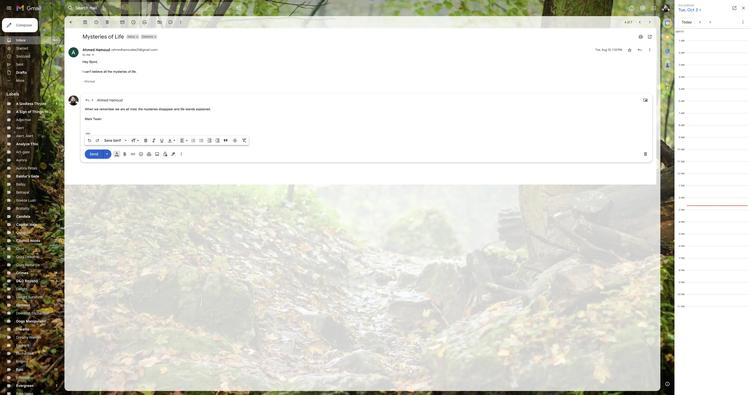 Task type: describe. For each thing, give the bounding box(es) containing it.
1 for baldur's gate
[[56, 174, 57, 178]]

aug
[[602, 48, 607, 52]]

ahmed hamoud < ahmedhamoudee23@gmail.com >
[[83, 48, 158, 52]]

back to inbox image
[[69, 20, 74, 25]]

aurora petals link
[[16, 166, 37, 171]]

brutality link
[[16, 206, 30, 211]]

disappear
[[159, 107, 173, 111]]

d&d beyond
[[16, 279, 38, 283]]

serif
[[113, 138, 121, 143]]

collapse
[[16, 231, 30, 235]]

1 for analyze this
[[56, 142, 57, 146]]

3
[[56, 279, 57, 283]]

inbox button
[[127, 35, 136, 39]]

mysteries inside message body text field
[[144, 107, 158, 111]]

attach files image
[[122, 152, 127, 157]]

dreamy wander
[[16, 335, 42, 340]]

delete image
[[105, 20, 110, 25]]

adjective link
[[16, 118, 31, 122]]

older image
[[648, 20, 653, 25]]

cozy for cozy dewdrop
[[16, 255, 24, 259]]

demons link
[[16, 303, 30, 308]]

15,
[[608, 48, 612, 52]]

labels heading
[[7, 92, 53, 97]]

inbox for inbox button
[[128, 35, 135, 39]]

more options image
[[180, 152, 183, 157]]

alert, alert link
[[16, 134, 33, 138]]

show trimmed content image
[[85, 132, 91, 135]]

ethereal
[[16, 376, 29, 380]]

2 we from the left
[[115, 107, 119, 111]]

crimes
[[16, 271, 28, 275]]

Message Body text field
[[85, 107, 649, 128]]

labels
[[7, 92, 19, 97]]

mad,
[[130, 107, 138, 111]]

undo ‪(⌘z)‬ image
[[87, 138, 92, 143]]

drafts link
[[16, 70, 27, 75]]

inbox for the inbox link
[[16, 38, 26, 43]]

ahmed hamoud cell
[[83, 48, 158, 52]]

<
[[111, 48, 112, 52]]

report spam image
[[94, 20, 99, 25]]

more button
[[0, 77, 60, 85]]

tue, aug 15, 1:33 pm cell
[[596, 47, 623, 52]]

time
[[49, 319, 57, 324]]

art-
[[16, 150, 23, 154]]

snooze image
[[131, 20, 136, 25]]

2
[[56, 384, 57, 388]]

life
[[115, 33, 124, 40]]

aurora for aurora petals
[[16, 166, 27, 171]]

brutality
[[16, 206, 30, 211]]

insert link ‪(⌘k)‬ image
[[131, 152, 136, 157]]

a for a godless throne
[[16, 102, 19, 106]]

20
[[54, 303, 57, 307]]

remember
[[99, 107, 114, 111]]

godless
[[19, 102, 33, 106]]

discard draft ‪(⌘⇧d)‬ image
[[644, 152, 649, 157]]

send button
[[85, 150, 103, 159]]

twain
[[93, 117, 102, 121]]

sent
[[16, 62, 23, 67]]

0 horizontal spatial the
[[108, 70, 112, 74]]

ahmedhamoudee23@gmail.com
[[112, 48, 157, 52]]

dreamy
[[16, 335, 28, 340]]

of inside labels navigation
[[28, 110, 31, 114]]

the inside message body text field
[[138, 107, 143, 111]]

when
[[85, 107, 93, 111]]

radiance
[[25, 263, 40, 267]]

hamoud for ahmed hamoud < ahmedhamoudee23@gmail.com >
[[96, 48, 110, 52]]

4 of 7
[[625, 20, 633, 24]]

not starred image
[[628, 47, 633, 52]]

delight sunshine link
[[16, 295, 43, 300]]

type of response image
[[85, 98, 90, 103]]

hey bjord,
[[83, 60, 99, 64]]

send
[[90, 152, 98, 156]]

indent more ‪(⌘])‬ image
[[215, 138, 220, 143]]

believe
[[92, 70, 103, 74]]

demons for demons button
[[142, 35, 153, 39]]

ahmed for ahmed hamoud
[[97, 98, 108, 102]]

come
[[49, 110, 59, 114]]

stands
[[186, 107, 195, 111]]

wander
[[29, 335, 42, 340]]

council notes link
[[16, 239, 40, 243]]

settings image
[[640, 5, 646, 11]]

sign
[[19, 110, 27, 114]]

are
[[120, 107, 125, 111]]

ballsy
[[16, 182, 25, 187]]

cozy radiance
[[16, 263, 40, 267]]

enchanted link
[[16, 351, 33, 356]]

can't
[[84, 70, 91, 74]]

advanced search options image
[[234, 3, 244, 13]]

art-gate link
[[16, 150, 30, 154]]

>
[[157, 48, 158, 52]]

1 for dreams
[[56, 328, 57, 331]]

aurora link
[[16, 158, 27, 163]]

6
[[56, 71, 57, 74]]

to me
[[83, 53, 90, 57]]

starred
[[16, 46, 28, 51]]

formatting options toolbar
[[85, 136, 249, 145]]

gate
[[31, 174, 39, 179]]

7
[[631, 20, 633, 24]]

cozy for "cozy" link
[[16, 247, 24, 251]]

baldur's gate
[[16, 174, 39, 179]]

starred link
[[16, 46, 28, 51]]

numbered list ‪(⌘⇧7)‬ image
[[191, 138, 196, 143]]

candela
[[16, 214, 30, 219]]

mysteries of life
[[83, 33, 124, 40]]

strikethrough ‪(⌘⇧x)‬ image
[[233, 138, 238, 143]]

23
[[54, 368, 57, 372]]

capital idea link
[[16, 222, 37, 227]]

insert files using drive image
[[147, 152, 152, 157]]

sans serif
[[104, 138, 121, 143]]

delight link
[[16, 287, 27, 292]]

alert, alert
[[16, 134, 33, 138]]

newer image
[[638, 20, 643, 25]]

dewdrop enchanted link
[[16, 311, 49, 316]]

search mail image
[[66, 4, 75, 13]]

1 vertical spatial dewdrop
[[16, 311, 31, 316]]

tue,
[[596, 48, 601, 52]]



Task type: vqa. For each thing, say whether or not it's contained in the screenshot.


Task type: locate. For each thing, give the bounding box(es) containing it.
cozy dewdrop
[[16, 255, 39, 259]]

snoozed link
[[16, 54, 30, 59]]

d&d
[[16, 279, 24, 283]]

1 horizontal spatial we
[[115, 107, 119, 111]]

support image
[[629, 5, 635, 11]]

4 left 7
[[625, 20, 627, 24]]

0 horizontal spatial all
[[103, 70, 107, 74]]

bold ‪(⌘b)‬ image
[[143, 138, 148, 143]]

we left are
[[115, 107, 119, 111]]

sent link
[[16, 62, 23, 67]]

all right "believe"
[[103, 70, 107, 74]]

insert signature image
[[171, 152, 176, 157]]

0 vertical spatial mysteries
[[113, 70, 127, 74]]

life
[[180, 107, 185, 111]]

ahmed
[[83, 48, 95, 52], [84, 80, 95, 83], [97, 98, 108, 102]]

council notes
[[16, 239, 40, 243]]

0 horizontal spatial we
[[94, 107, 99, 111]]

gate
[[23, 150, 30, 154]]

0 horizontal spatial inbox
[[16, 38, 26, 43]]

d&d beyond link
[[16, 279, 38, 283]]

demons inside button
[[142, 35, 153, 39]]

to left me
[[83, 53, 85, 57]]

all right are
[[126, 107, 129, 111]]

to left come on the left top of the page
[[45, 110, 48, 114]]

1 right this
[[56, 142, 57, 146]]

4 for 4
[[56, 102, 57, 106]]

1 vertical spatial mysteries
[[144, 107, 158, 111]]

demons down add to tasks image in the left of the page
[[142, 35, 153, 39]]

to inside labels navigation
[[45, 110, 48, 114]]

1 vertical spatial all
[[126, 107, 129, 111]]

alert up alert,
[[16, 126, 24, 130]]

analyze
[[16, 142, 30, 146]]

1 a from the top
[[16, 102, 19, 106]]

ahmed for ahmed hamoud < ahmedhamoudee23@gmail.com >
[[83, 48, 95, 52]]

and
[[174, 107, 180, 111]]

0 vertical spatial ahmed
[[83, 48, 95, 52]]

0 vertical spatial a
[[16, 102, 19, 106]]

gmail image
[[16, 3, 44, 13]]

aurora down aurora link
[[16, 166, 27, 171]]

1 vertical spatial to
[[45, 110, 48, 114]]

cozy radiance link
[[16, 263, 40, 267]]

-
[[83, 80, 84, 83]]

0 vertical spatial demons
[[142, 35, 153, 39]]

1 vertical spatial ahmed
[[84, 80, 95, 83]]

1 1 from the top
[[56, 110, 57, 114]]

Not starred checkbox
[[628, 47, 633, 52]]

2 a from the top
[[16, 110, 19, 114]]

explained.
[[196, 107, 211, 111]]

toggle confidential mode image
[[163, 152, 168, 157]]

3 1 from the top
[[56, 174, 57, 178]]

dewdrop up radiance
[[25, 255, 39, 259]]

a godless throne link
[[16, 102, 46, 106]]

demons for demons link
[[16, 303, 30, 308]]

2 1 from the top
[[56, 142, 57, 146]]

cozy down 'council'
[[16, 247, 24, 251]]

21
[[55, 239, 57, 243]]

hamoud left the <
[[96, 48, 110, 52]]

4 for 4 of 7
[[625, 20, 627, 24]]

notes
[[30, 239, 40, 243]]

1 right the gate on the left top of page
[[56, 174, 57, 178]]

of left life
[[108, 33, 114, 40]]

0 vertical spatial alert
[[16, 126, 24, 130]]

0 vertical spatial the
[[108, 70, 112, 74]]

a for a sign of things to come
[[16, 110, 19, 114]]

1 horizontal spatial mysteries
[[144, 107, 158, 111]]

enchanted up manipulating
[[31, 311, 49, 316]]

1 vertical spatial a
[[16, 110, 19, 114]]

capital
[[16, 222, 28, 227]]

things
[[32, 110, 44, 114]]

delight for "delight" link
[[16, 287, 27, 292]]

0 vertical spatial dewdrop
[[25, 255, 39, 259]]

this
[[31, 142, 38, 146]]

Search mail text field
[[76, 6, 222, 11]]

compose button
[[2, 18, 38, 32]]

underline ‪(⌘u)‬ image
[[159, 138, 165, 143]]

- ahmed
[[83, 80, 95, 83]]

delight for delight sunshine
[[16, 295, 27, 300]]

0 horizontal spatial 4
[[56, 102, 57, 106]]

breeze
[[16, 198, 27, 203]]

dreams
[[16, 327, 29, 332]]

italic ‪(⌘i)‬ image
[[151, 138, 156, 143]]

0 vertical spatial delight
[[16, 287, 27, 292]]

a sign of things to come
[[16, 110, 59, 114]]

inbox inside labels navigation
[[16, 38, 26, 43]]

1 horizontal spatial 4
[[625, 20, 627, 24]]

when we remember we are all mad, the mysteries disappear and life stands explained.
[[85, 107, 211, 111]]

i
[[83, 70, 84, 74]]

capital idea
[[16, 222, 37, 227]]

archive image
[[83, 20, 88, 25]]

dewdrop down demons link
[[16, 311, 31, 316]]

we right when
[[94, 107, 99, 111]]

a left godless
[[16, 102, 19, 106]]

1 vertical spatial 4
[[56, 102, 57, 106]]

to
[[83, 53, 85, 57], [45, 110, 48, 114]]

2 delight from the top
[[16, 295, 27, 300]]

1 vertical spatial cozy
[[16, 255, 24, 259]]

1 horizontal spatial to
[[83, 53, 85, 57]]

demons button
[[141, 35, 154, 39]]

manipulating
[[26, 319, 48, 324]]

enchant
[[16, 343, 29, 348]]

dewdrop enchanted
[[16, 311, 49, 316]]

the right mad,
[[138, 107, 143, 111]]

0 horizontal spatial mysteries
[[113, 70, 127, 74]]

0 vertical spatial 4
[[625, 20, 627, 24]]

throne
[[34, 102, 46, 106]]

1 vertical spatial delight
[[16, 295, 27, 300]]

1 for capital idea
[[56, 223, 57, 227]]

betrayal
[[16, 190, 29, 195]]

2 cozy from the top
[[16, 255, 24, 259]]

5 1 from the top
[[56, 328, 57, 331]]

labels image
[[168, 20, 173, 25]]

1 down 25
[[56, 328, 57, 331]]

sans serif option
[[103, 138, 124, 143]]

alert link
[[16, 126, 24, 130]]

1
[[56, 110, 57, 114], [56, 142, 57, 146], [56, 174, 57, 178], [56, 223, 57, 227], [56, 328, 57, 331]]

1 for a sign of things to come
[[56, 110, 57, 114]]

analyze this
[[16, 142, 38, 146]]

more
[[16, 78, 24, 83]]

1 down 22 on the left bottom of page
[[56, 223, 57, 227]]

delight
[[16, 287, 27, 292], [16, 295, 27, 300]]

snoozed
[[16, 54, 30, 59]]

insert photo image
[[155, 152, 160, 157]]

insert emoji ‪(⌘⇧2)‬ image
[[139, 152, 144, 157]]

0 vertical spatial hamoud
[[96, 48, 110, 52]]

drafts
[[16, 70, 27, 75]]

0 horizontal spatial demons
[[16, 303, 30, 308]]

compose
[[16, 23, 32, 27]]

more send options image
[[105, 152, 110, 157]]

3 cozy from the top
[[16, 263, 24, 267]]

aurora down "art-gate"
[[16, 158, 27, 163]]

alert up "analyze this"
[[26, 134, 33, 138]]

1 vertical spatial aurora
[[16, 166, 27, 171]]

labels navigation
[[0, 16, 65, 395]]

25
[[54, 319, 57, 323]]

side panel section
[[661, 16, 675, 391]]

1 vertical spatial alert
[[26, 134, 33, 138]]

delight down "delight" link
[[16, 295, 27, 300]]

1 horizontal spatial alert
[[26, 134, 33, 138]]

0 vertical spatial aurora
[[16, 158, 27, 163]]

betrayal link
[[16, 190, 29, 195]]

council
[[16, 239, 29, 243]]

aurora petals
[[16, 166, 37, 171]]

inbox up starred link
[[16, 38, 26, 43]]

ahmed up me
[[83, 48, 95, 52]]

hey
[[83, 60, 88, 64]]

1 we from the left
[[94, 107, 99, 111]]

hamoud for ahmed hamoud
[[109, 98, 123, 102]]

of left 7
[[627, 20, 630, 24]]

cozy for cozy radiance
[[16, 263, 24, 267]]

life.
[[132, 70, 137, 74]]

sans
[[104, 138, 112, 143]]

mysteries left life.
[[113, 70, 127, 74]]

of left life.
[[128, 70, 131, 74]]

of right sign
[[28, 110, 31, 114]]

enchanted down enchant link
[[16, 351, 33, 356]]

tue, aug 15, 1:33 pm
[[596, 48, 623, 52]]

1 delight from the top
[[16, 287, 27, 292]]

ahmed up remember in the left top of the page
[[97, 98, 108, 102]]

cozy down "cozy" link
[[16, 255, 24, 259]]

sunshine
[[28, 295, 43, 300]]

1 vertical spatial enchanted
[[16, 351, 33, 356]]

alert
[[16, 126, 24, 130], [26, 134, 33, 138]]

mark as unread image
[[120, 20, 125, 25]]

0 horizontal spatial alert
[[16, 126, 24, 130]]

ahmed right the - at the left top
[[84, 80, 95, 83]]

143
[[53, 38, 57, 42]]

indent less ‪(⌘[)‬ image
[[207, 138, 212, 143]]

a
[[16, 102, 19, 106], [16, 110, 19, 114]]

mark
[[85, 117, 92, 121]]

1 right things
[[56, 110, 57, 114]]

1 aurora from the top
[[16, 158, 27, 163]]

1 vertical spatial demons
[[16, 303, 30, 308]]

demons down delight sunshine at bottom
[[16, 303, 30, 308]]

1 horizontal spatial all
[[126, 107, 129, 111]]

2 vertical spatial ahmed
[[97, 98, 108, 102]]

hamoud up are
[[109, 98, 123, 102]]

main menu image
[[6, 5, 12, 11]]

0 horizontal spatial to
[[45, 110, 48, 114]]

all inside message body text field
[[126, 107, 129, 111]]

the right "believe"
[[108, 70, 112, 74]]

add to tasks image
[[142, 20, 147, 25]]

a left sign
[[16, 110, 19, 114]]

dreamy wander link
[[16, 335, 42, 340]]

beyond
[[25, 279, 38, 283]]

None search field
[[65, 2, 246, 14]]

inbox link
[[16, 38, 26, 43]]

inbox right life
[[128, 35, 135, 39]]

4 1 from the top
[[56, 223, 57, 227]]

1 vertical spatial the
[[138, 107, 143, 111]]

move to image
[[157, 20, 162, 25]]

ethereal link
[[16, 376, 29, 380]]

1 horizontal spatial inbox
[[128, 35, 135, 39]]

redo ‪(⌘y)‬ image
[[95, 138, 100, 143]]

epic
[[16, 368, 24, 372]]

1 vertical spatial hamoud
[[109, 98, 123, 102]]

cozy up the crimes link
[[16, 263, 24, 267]]

14
[[55, 271, 57, 275]]

remove formatting ‪(⌘\)‬ image
[[242, 138, 247, 143]]

1 cozy from the top
[[16, 247, 24, 251]]

show details image
[[91, 53, 94, 56]]

1 horizontal spatial demons
[[142, 35, 153, 39]]

2 aurora from the top
[[16, 166, 27, 171]]

delight down d&d
[[16, 287, 27, 292]]

idea
[[29, 222, 37, 227]]

0 vertical spatial enchanted
[[31, 311, 49, 316]]

candela link
[[16, 214, 30, 219]]

cozy link
[[16, 247, 24, 251]]

demons inside labels navigation
[[16, 303, 30, 308]]

aurora for aurora link
[[16, 158, 27, 163]]

mark twain
[[85, 117, 102, 121]]

more image
[[178, 20, 183, 25]]

of
[[627, 20, 630, 24], [108, 33, 114, 40], [128, 70, 131, 74], [28, 110, 31, 114]]

bulleted list ‪(⌘⇧8)‬ image
[[199, 138, 204, 143]]

me
[[86, 53, 90, 57]]

4 inside labels navigation
[[56, 102, 57, 106]]

i can't believe all the mysteries of life.
[[83, 70, 137, 74]]

0 vertical spatial to
[[83, 53, 85, 57]]

0 vertical spatial cozy
[[16, 247, 24, 251]]

crimes link
[[16, 271, 28, 275]]

quote ‪(⌘⇧9)‬ image
[[223, 138, 228, 143]]

2 vertical spatial cozy
[[16, 263, 24, 267]]

mysteries
[[83, 33, 107, 40]]

0 vertical spatial all
[[103, 70, 107, 74]]

inbox inside button
[[128, 35, 135, 39]]

1 horizontal spatial the
[[138, 107, 143, 111]]

mysteries left disappear
[[144, 107, 158, 111]]

4 up come on the left top of the page
[[56, 102, 57, 106]]

tab list
[[661, 16, 675, 377]]

ballsy link
[[16, 182, 25, 187]]

epic link
[[16, 368, 24, 372]]



